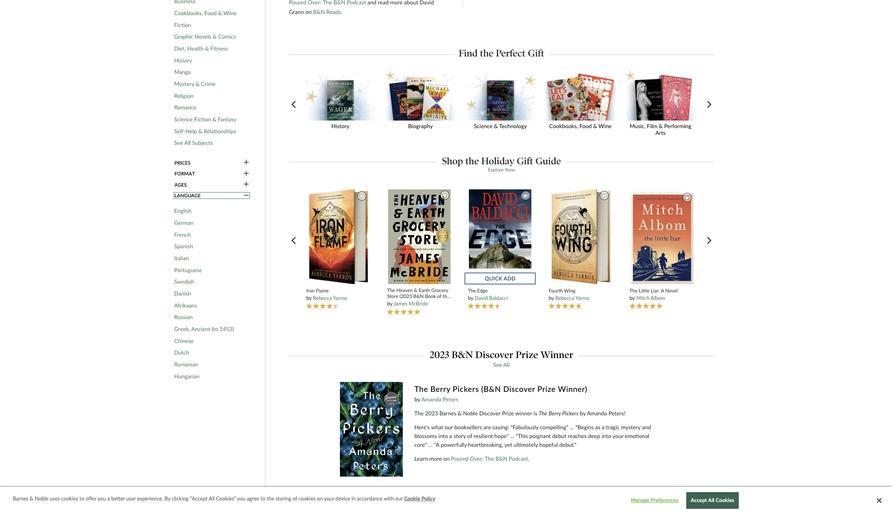 Task type: vqa. For each thing, say whether or not it's contained in the screenshot.
his in In August of 2019, Barnes & Noble was acquired by Elliott Advisors (UK ) Limited ("Elliott") and taken private. Elliott's acquisition of Barnes & Noble followed its June 2018 acquisition of Waterstones, the largest retail bookseller in the United Kingdom. James Daunt, Managing Director of Waterstones, was appointed CEO of Barnes & Noble. Mr. Daunt has nearly 30 years of experience in bookselling. In 1990, after an early career as an investment banker, he opened his own bookstore in London, called Daunt Books. Daunt Books now has nine locations, mainly in London.
no



Task type: locate. For each thing, give the bounding box(es) containing it.
0 vertical spatial of
[[437, 294, 442, 300]]

more right read
[[390, 0, 403, 6]]

the inside the edge by david baldacci
[[468, 288, 476, 294]]

all inside button
[[709, 498, 715, 504]]

0 horizontal spatial rebecca yarros link
[[313, 295, 347, 302]]

prize inside 2023 b&n discover prize winner see all
[[516, 349, 539, 361]]

into down what
[[439, 433, 448, 440]]

russian link
[[174, 314, 193, 321]]

of down grocery
[[437, 294, 442, 300]]

guide
[[536, 155, 562, 167]]

into down tragic
[[602, 433, 612, 440]]

"begins
[[576, 424, 594, 431]]

a right as
[[602, 424, 605, 431]]

by down iron
[[306, 295, 312, 302]]

find the perfect gift
[[459, 48, 545, 59]]

1 horizontal spatial and
[[642, 424, 651, 431]]

food down cookbooks, food & wine image
[[580, 122, 592, 129]]

diet,
[[174, 45, 186, 52]]

the up amanda peters link
[[415, 385, 429, 394]]

1 rebecca yarros link from the left
[[313, 295, 347, 302]]

1 vertical spatial berry
[[549, 410, 561, 417]]

a
[[661, 288, 664, 294]]

all inside 2023 b&n discover prize winner see all
[[504, 362, 510, 368]]

… up yet
[[511, 433, 515, 440]]

the left edge
[[468, 288, 476, 294]]

1 vertical spatial gift
[[517, 155, 534, 167]]

see all link
[[494, 362, 510, 368]]

danish link
[[174, 290, 191, 297]]

manga link
[[174, 69, 191, 76]]

& inside "link"
[[213, 116, 217, 123]]

1 horizontal spatial wine
[[599, 122, 612, 129]]

1 horizontal spatial berry
[[549, 410, 561, 417]]

yet
[[505, 442, 513, 449]]

0 vertical spatial on
[[306, 8, 312, 15]]

see all subjects link
[[174, 140, 213, 147]]

2 horizontal spatial of
[[468, 433, 473, 440]]

of right "storing"
[[293, 496, 297, 503]]

david inside the edge by david baldacci
[[475, 295, 488, 302]]

& inside music, film & performing arts
[[660, 122, 663, 129]]

1 horizontal spatial …
[[511, 433, 515, 440]]

you left agree
[[237, 496, 246, 503]]

1 vertical spatial of
[[468, 433, 473, 440]]

1 horizontal spatial david
[[475, 295, 488, 302]]

french link
[[174, 231, 191, 238]]

0 vertical spatial discover
[[476, 349, 514, 361]]

noble left uses
[[35, 496, 48, 503]]

berry up amanda peters link
[[431, 385, 451, 394]]

1 horizontal spatial noble
[[463, 410, 478, 417]]

0 horizontal spatial cookbooks, food & wine link
[[174, 10, 237, 16]]

the up here's
[[415, 410, 424, 417]]

barnes
[[440, 410, 457, 417], [13, 496, 28, 503]]

& inside privacy alert dialog
[[30, 496, 33, 503]]

1 vertical spatial see
[[494, 362, 503, 368]]

prices button
[[174, 160, 250, 167]]

see up (b&n
[[494, 362, 503, 368]]

earth
[[419, 288, 430, 294]]

noble
[[463, 410, 478, 417], [35, 496, 48, 503]]

uses
[[50, 496, 60, 503]]

1 horizontal spatial pickers
[[563, 410, 579, 417]]

berry up compelling"
[[549, 410, 561, 417]]

0 horizontal spatial you
[[98, 496, 106, 503]]

experience.
[[137, 496, 163, 503]]

the little liar: a novel by mitch albom
[[630, 288, 678, 302]]

the for heaven
[[387, 288, 395, 294]]

science left technology
[[475, 122, 493, 129]]

our inside here's what our booksellers are saying: "fabulously compelling" … "begins as a tragic mystery and blossoms into a story of resilient hope" … "this poignant debut reaches deep into your emotional core" … "a powerfully heartbreaking, yet ultimately hopeful debut."
[[445, 424, 453, 431]]

1 horizontal spatial .
[[529, 456, 530, 463]]

.
[[341, 8, 343, 15], [529, 456, 530, 463]]

0 vertical spatial amanda
[[422, 397, 442, 403]]

the inside the berry pickers (b&n discover prize winner) by amanda peters
[[415, 385, 429, 394]]

discover up are
[[480, 410, 501, 417]]

mystery & crime link
[[174, 80, 216, 87]]

cookbooks, food & wine image
[[543, 70, 620, 121]]

clicking
[[172, 496, 189, 503]]

all up the berry pickers (b&n discover prize winner) by amanda peters
[[504, 362, 510, 368]]

cookbooks, down cookbooks, food & wine image
[[550, 122, 579, 129]]

"this
[[516, 433, 528, 440]]

0 vertical spatial david
[[420, 0, 434, 6]]

your down tragic
[[613, 433, 624, 440]]

privacy alert dialog
[[0, 488, 893, 515]]

the left "storing"
[[267, 496, 274, 503]]

barnes inside privacy alert dialog
[[13, 496, 28, 503]]

… left ""a"
[[429, 442, 433, 449]]

1 horizontal spatial cookies
[[299, 496, 316, 503]]

b&n
[[313, 8, 325, 15], [413, 294, 424, 300], [452, 349, 473, 361], [496, 456, 508, 463]]

1 horizontal spatial barnes
[[440, 410, 457, 417]]

prize up saying: on the bottom of the page
[[502, 410, 514, 417]]

more
[[390, 0, 403, 6], [430, 456, 442, 463]]

plus arrow image down plus arrow icon
[[244, 192, 249, 199]]

barnes & noble uses cookies to offer you a better user experience. by clicking "accept all cookies" you agree to the storing of cookies on your device in accordance with our cookie policy
[[13, 496, 436, 503]]

& inside the heaven & earth grocery store (2023 b&n book of the year)
[[414, 288, 418, 294]]

2 rebecca yarros link from the left
[[556, 295, 590, 302]]

2 vertical spatial of
[[293, 496, 297, 503]]

amanda up as
[[587, 410, 608, 417]]

2 horizontal spatial on
[[444, 456, 450, 463]]

to left offer
[[80, 496, 84, 503]]

prize left the winner
[[516, 349, 539, 361]]

the down grocery
[[443, 294, 450, 300]]

the heaven & earth grocery store (2023 b&n book of the year)
[[387, 288, 450, 306]]

1 vertical spatial cookbooks,
[[550, 122, 579, 129]]

ages button
[[174, 181, 250, 189]]

0 vertical spatial barnes
[[440, 410, 457, 417]]

cookies
[[716, 498, 735, 504]]

1 vertical spatial pickers
[[563, 410, 579, 417]]

shop the holiday gift guide explore now
[[442, 155, 562, 173]]

& right help
[[198, 128, 202, 134]]

plus arrow image down minus arrow 'icon'
[[244, 171, 249, 178]]

see down self-
[[174, 140, 183, 146]]

0 horizontal spatial your
[[324, 496, 334, 503]]

0 horizontal spatial history link
[[174, 57, 192, 64]]

fourth wing link
[[549, 288, 614, 294]]

& left technology
[[495, 122, 499, 129]]

the edge link
[[468, 288, 533, 294]]

our inside privacy alert dialog
[[396, 496, 403, 503]]

plus arrow image
[[244, 181, 249, 189]]

(b&n
[[482, 385, 501, 394]]

0 vertical spatial see
[[174, 140, 183, 146]]

diet, health & fitness link
[[174, 45, 228, 52]]

fiction up self-help & relationships
[[194, 116, 211, 123]]

wine left music,
[[599, 122, 612, 129]]

& left earth
[[414, 288, 418, 294]]

into
[[439, 433, 448, 440], [602, 433, 612, 440]]

1 into from the left
[[439, 433, 448, 440]]

0 vertical spatial pickers
[[453, 385, 479, 394]]

1 yarros from the left
[[333, 295, 347, 302]]

film
[[648, 122, 658, 129]]

1 vertical spatial .
[[529, 456, 530, 463]]

yarros inside the iron flame by rebecca yarros
[[333, 295, 347, 302]]

biography image
[[383, 70, 459, 121]]

of inside the heaven & earth grocery store (2023 b&n book of the year)
[[437, 294, 442, 300]]

0 horizontal spatial .
[[341, 8, 343, 15]]

1 horizontal spatial see
[[494, 362, 503, 368]]

& right health
[[205, 45, 209, 52]]

science down romance link
[[174, 116, 193, 123]]

yarros down the fourth wing link
[[576, 295, 590, 302]]

food up "graphic novels & comics"
[[205, 10, 217, 16]]

2023
[[430, 349, 450, 361], [425, 410, 438, 417]]

the for edge
[[468, 288, 476, 294]]

novels
[[195, 33, 211, 40]]

b&n inside the heaven & earth grocery store (2023 b&n book of the year)
[[413, 294, 424, 300]]

of down 'booksellers'
[[468, 433, 473, 440]]

1 horizontal spatial amanda
[[587, 410, 608, 417]]

graphic novels & comics
[[174, 33, 236, 40]]

1 vertical spatial your
[[324, 496, 334, 503]]

your left device
[[324, 496, 334, 503]]

prize left winner)
[[538, 385, 556, 394]]

2 rebecca from the left
[[556, 295, 575, 302]]

yarros down iron flame link
[[333, 295, 347, 302]]

preferences
[[651, 498, 679, 504]]

& left fantasy
[[213, 116, 217, 123]]

cookies right "storing"
[[299, 496, 316, 503]]

0 vertical spatial and
[[368, 0, 377, 6]]

1 horizontal spatial science
[[475, 122, 493, 129]]

religion link
[[174, 92, 194, 99]]

1 vertical spatial noble
[[35, 496, 48, 503]]

david down edge
[[475, 295, 488, 302]]

& up 'booksellers'
[[458, 410, 462, 417]]

read
[[378, 0, 389, 6]]

manga
[[174, 69, 191, 75]]

the right the "is"
[[539, 410, 548, 417]]

0 horizontal spatial cookies
[[61, 496, 78, 503]]

1 plus arrow image from the top
[[244, 171, 249, 178]]

greek,
[[174, 326, 190, 333]]

a left story
[[450, 433, 453, 440]]

1 cookies from the left
[[61, 496, 78, 503]]

history up manga
[[174, 57, 192, 64]]

agree
[[247, 496, 260, 503]]

the right over:
[[485, 456, 494, 463]]

amanda left peters on the bottom
[[422, 397, 442, 403]]

0 horizontal spatial a
[[107, 496, 110, 503]]

spanish link
[[174, 243, 193, 250]]

accept all cookies
[[691, 498, 735, 504]]

science for science & technology
[[475, 122, 493, 129]]

1 horizontal spatial your
[[613, 433, 624, 440]]

1 horizontal spatial cookbooks, food & wine link
[[543, 70, 623, 134]]

0 vertical spatial more
[[390, 0, 403, 6]]

to right agree
[[261, 496, 266, 503]]

history link
[[174, 57, 192, 64], [302, 70, 383, 134]]

discover up the 2023 barnes & noble discover prize winner is the berry pickers by amanda peters!
[[504, 385, 536, 394]]

0 vertical spatial 2023
[[430, 349, 450, 361]]

in
[[352, 496, 356, 503]]

italian link
[[174, 255, 189, 262]]

0 vertical spatial prize
[[516, 349, 539, 361]]

1 vertical spatial fiction
[[194, 116, 211, 123]]

rebecca down flame at the left bottom of the page
[[313, 295, 332, 302]]

0 horizontal spatial cookbooks, food & wine
[[174, 10, 237, 16]]

1 horizontal spatial food
[[580, 122, 592, 129]]

1 you from the left
[[98, 496, 106, 503]]

the 2023 barnes & noble discover prize winner is the berry pickers by amanda peters!
[[415, 410, 626, 417]]

1 horizontal spatial history
[[332, 122, 350, 129]]

gift left guide
[[517, 155, 534, 167]]

emotional
[[625, 433, 650, 440]]

story
[[454, 433, 466, 440]]

1 vertical spatial wine
[[599, 122, 612, 129]]

the inside the heaven & earth grocery store (2023 b&n book of the year)
[[387, 288, 395, 294]]

cookbooks, food & wine up "graphic novels & comics"
[[174, 10, 237, 16]]

2 vertical spatial prize
[[502, 410, 514, 417]]

1 vertical spatial discover
[[504, 385, 536, 394]]

the edge image
[[469, 190, 532, 285]]

by left amanda peters link
[[415, 397, 421, 403]]

more down ""a"
[[430, 456, 442, 463]]

noble inside privacy alert dialog
[[35, 496, 48, 503]]

0 horizontal spatial into
[[439, 433, 448, 440]]

2 yarros from the left
[[576, 295, 590, 302]]

0 horizontal spatial amanda
[[422, 397, 442, 403]]

hungarian link
[[174, 373, 200, 380]]

0 horizontal spatial barnes
[[13, 496, 28, 503]]

0 horizontal spatial see
[[174, 140, 183, 146]]

by left mitch
[[630, 295, 635, 302]]

… up reaches
[[570, 424, 575, 431]]

of inside here's what our booksellers are saying: "fabulously compelling" … "begins as a tragic mystery and blossoms into a story of resilient hope" … "this poignant debut reaches deep into your emotional core" … "a powerfully heartbreaking, yet ultimately hopeful debut."
[[468, 433, 473, 440]]

rebecca inside the iron flame by rebecca yarros
[[313, 295, 332, 302]]

add
[[504, 275, 516, 282]]

1 horizontal spatial fiction
[[194, 116, 211, 123]]

0 vertical spatial berry
[[431, 385, 451, 394]]

history down history image
[[332, 122, 350, 129]]

by left david baldacci link
[[468, 295, 473, 302]]

your inside privacy alert dialog
[[324, 496, 334, 503]]

diet, health & fitness
[[174, 45, 228, 52]]

david right about
[[420, 0, 434, 6]]

accept all cookies button
[[687, 493, 739, 510]]

of
[[437, 294, 442, 300], [468, 433, 473, 440], [293, 496, 297, 503]]

1 rebecca from the left
[[313, 295, 332, 302]]

1 vertical spatial cookbooks, food & wine link
[[543, 70, 623, 134]]

what
[[431, 424, 444, 431]]

plus arrow image for language
[[244, 192, 249, 199]]

1 vertical spatial prize
[[538, 385, 556, 394]]

music,
[[630, 122, 646, 129]]

crime
[[201, 80, 216, 87]]

our right what
[[445, 424, 453, 431]]

and up emotional
[[642, 424, 651, 431]]

on left device
[[317, 496, 323, 503]]

a left better
[[107, 496, 110, 503]]

pickers up "begins
[[563, 410, 579, 417]]

yarros inside fourth wing by rebecca yarros
[[576, 295, 590, 302]]

0 horizontal spatial …
[[429, 442, 433, 449]]

on left poured
[[444, 456, 450, 463]]

plus arrow image
[[244, 171, 249, 178], [244, 192, 249, 199]]

barnes down peters on the bottom
[[440, 410, 457, 417]]

the left the little
[[630, 288, 638, 294]]

our right with
[[396, 496, 403, 503]]

discover inside the berry pickers (b&n discover prize winner) by amanda peters
[[504, 385, 536, 394]]

2 plus arrow image from the top
[[244, 192, 249, 199]]

1 vertical spatial and
[[642, 424, 651, 431]]

0 horizontal spatial wine
[[224, 10, 237, 16]]

& left uses
[[30, 496, 33, 503]]

romanian link
[[174, 361, 198, 368]]

2 horizontal spatial …
[[570, 424, 575, 431]]

iron
[[306, 288, 315, 294]]

and left read
[[368, 0, 377, 6]]

the inside the little liar: a novel by mitch albom
[[630, 288, 638, 294]]

you right offer
[[98, 496, 106, 503]]

2 vertical spatial on
[[317, 496, 323, 503]]

0 vertical spatial our
[[445, 424, 453, 431]]

see
[[174, 140, 183, 146], [494, 362, 503, 368]]

self-help & relationships link
[[174, 128, 236, 135]]

0 vertical spatial cookbooks,
[[174, 10, 203, 16]]

0 horizontal spatial more
[[390, 0, 403, 6]]

by down the fourth
[[549, 295, 554, 302]]

rebecca yarros link down flame at the left bottom of the page
[[313, 295, 347, 302]]

1 horizontal spatial you
[[237, 496, 246, 503]]

yarros for iron flame by rebecca yarros
[[333, 295, 347, 302]]

wine up comics
[[224, 10, 237, 16]]

0 horizontal spatial science
[[174, 116, 193, 123]]

cookies right uses
[[61, 496, 78, 503]]

pickers up peters on the bottom
[[453, 385, 479, 394]]

0 horizontal spatial rebecca
[[313, 295, 332, 302]]

0 vertical spatial cookbooks, food & wine
[[174, 10, 237, 16]]

0 vertical spatial history
[[174, 57, 192, 64]]

0 horizontal spatial of
[[293, 496, 297, 503]]

0 vertical spatial gift
[[528, 48, 545, 59]]

0 vertical spatial fiction
[[174, 21, 191, 28]]

rebecca down wing
[[556, 295, 575, 302]]

the for 2023
[[415, 410, 424, 417]]

1 vertical spatial a
[[450, 433, 453, 440]]

the heaven & earth grocery store (2023 b&n book of the year) link
[[387, 288, 452, 306]]

romanian
[[174, 361, 198, 368]]

cookbooks, food & wine down cookbooks, food & wine image
[[550, 122, 612, 129]]

0 vertical spatial plus arrow image
[[244, 171, 249, 178]]

pickers inside the berry pickers (b&n discover prize winner) by amanda peters
[[453, 385, 479, 394]]

the for little
[[630, 288, 638, 294]]

resilient
[[474, 433, 493, 440]]

…
[[570, 424, 575, 431], [511, 433, 515, 440], [429, 442, 433, 449]]

prize inside the berry pickers (b&n discover prize winner) by amanda peters
[[538, 385, 556, 394]]

explore now link
[[488, 167, 516, 173]]

chinese
[[174, 338, 194, 344]]

amanda
[[422, 397, 442, 403], [587, 410, 608, 417]]

gift inside shop the holiday gift guide explore now
[[517, 155, 534, 167]]

0 horizontal spatial berry
[[431, 385, 451, 394]]

of inside privacy alert dialog
[[293, 496, 297, 503]]

0 horizontal spatial yarros
[[333, 295, 347, 302]]

1 vertical spatial barnes
[[13, 496, 28, 503]]

dutch link
[[174, 350, 189, 356]]

science inside "link"
[[174, 116, 193, 123]]

barnes left uses
[[13, 496, 28, 503]]

rebecca inside fourth wing by rebecca yarros
[[556, 295, 575, 302]]

discover up see all link
[[476, 349, 514, 361]]

on right grann
[[306, 8, 312, 15]]

the right 'find'
[[480, 48, 494, 59]]

powerfully
[[441, 442, 467, 449]]

perfect
[[496, 48, 526, 59]]

1 horizontal spatial of
[[437, 294, 442, 300]]

rebecca for fourth wing by rebecca yarros
[[556, 295, 575, 302]]

& right film at the right top of page
[[660, 122, 663, 129]]

0 vertical spatial wine
[[224, 10, 237, 16]]

the inside privacy alert dialog
[[267, 496, 274, 503]]

the berry pickers (b&n discover prize winner) image
[[340, 383, 403, 477]]

fiction up graphic
[[174, 21, 191, 28]]

1 horizontal spatial on
[[317, 496, 323, 503]]

the right shop
[[466, 155, 479, 167]]

david
[[420, 0, 434, 6], [475, 295, 488, 302]]

rebecca yarros link down wing
[[556, 295, 590, 302]]

1 to from the left
[[80, 496, 84, 503]]

(2023
[[400, 294, 412, 300]]

technology
[[500, 122, 528, 129]]

all right "accept"
[[709, 498, 715, 504]]

the little liar: a novel image
[[630, 192, 694, 285]]

1 vertical spatial plus arrow image
[[244, 192, 249, 199]]

arts
[[656, 129, 666, 136]]



Task type: describe. For each thing, give the bounding box(es) containing it.
"a
[[434, 442, 440, 449]]

dutch
[[174, 350, 189, 356]]

self-
[[174, 128, 186, 134]]

french
[[174, 231, 191, 238]]

the for berry
[[415, 385, 429, 394]]

science & technology
[[475, 122, 528, 129]]

& left crime
[[196, 80, 200, 87]]

manage
[[631, 498, 650, 504]]

all down help
[[184, 140, 191, 146]]

russian
[[174, 314, 193, 321]]

1 vertical spatial history
[[332, 122, 350, 129]]

by
[[165, 496, 170, 503]]

b&n inside 2023 b&n discover prize winner see all
[[452, 349, 473, 361]]

1 horizontal spatial a
[[450, 433, 453, 440]]

english link
[[174, 208, 192, 215]]

core"
[[415, 442, 427, 449]]

store
[[387, 294, 398, 300]]

2 vertical spatial …
[[429, 442, 433, 449]]

about
[[404, 0, 419, 6]]

and inside here's what our booksellers are saying: "fabulously compelling" … "begins as a tragic mystery and blossoms into a story of resilient hope" … "this poignant debut reaches deep into your emotional core" … "a powerfully heartbreaking, yet ultimately hopeful debut."
[[642, 424, 651, 431]]

mcbride
[[409, 301, 428, 307]]

debut."
[[560, 442, 577, 449]]

novel
[[666, 288, 678, 294]]

2 you from the left
[[237, 496, 246, 503]]

cookie policy link
[[404, 496, 436, 504]]

amanda inside the berry pickers (b&n discover prize winner) by amanda peters
[[422, 397, 442, 403]]

gift for perfect
[[528, 48, 545, 59]]

the inside the heaven & earth grocery store (2023 b&n book of the year)
[[443, 294, 450, 300]]

podcast
[[509, 456, 529, 463]]

graphic
[[174, 33, 193, 40]]

spanish
[[174, 243, 193, 250]]

by inside the berry pickers (b&n discover prize winner) by amanda peters
[[415, 397, 421, 403]]

& down cookbooks, food & wine image
[[594, 122, 598, 129]]

0 horizontal spatial cookbooks,
[[174, 10, 203, 16]]

learn more on poured over: the b&n podcast .
[[415, 456, 530, 463]]

afrikaans
[[174, 302, 197, 309]]

the heaven & earth grocery store (2023 b&n book of the year) image
[[388, 189, 451, 285]]

all right "accept
[[209, 496, 215, 503]]

"accept
[[190, 496, 208, 503]]

poured
[[451, 456, 469, 463]]

greek, ancient (to 1453) link
[[174, 326, 234, 333]]

with
[[384, 496, 394, 503]]

compelling"
[[540, 424, 569, 431]]

1453)
[[220, 326, 234, 333]]

rebecca yarros link for iron flame by rebecca yarros
[[313, 295, 347, 302]]

0 vertical spatial food
[[205, 10, 217, 16]]

minus arrow image
[[244, 160, 249, 167]]

german link
[[174, 219, 194, 226]]

and inside and read more about david grann on
[[368, 0, 377, 6]]

chinese link
[[174, 338, 194, 345]]

b&n reads link
[[313, 8, 341, 15]]

2 cookies from the left
[[299, 496, 316, 503]]

the inside shop the holiday gift guide explore now
[[466, 155, 479, 167]]

by inside the edge by david baldacci
[[468, 295, 473, 302]]

& up comics
[[218, 10, 222, 16]]

by up "begins
[[580, 410, 586, 417]]

david inside and read more about david grann on
[[420, 0, 434, 6]]

your inside here's what our booksellers are saying: "fabulously compelling" … "begins as a tragic mystery and blossoms into a story of resilient hope" … "this poignant debut reaches deep into your emotional core" … "a powerfully heartbreaking, yet ultimately hopeful debut."
[[613, 433, 624, 440]]

as
[[596, 424, 601, 431]]

1 vertical spatial amanda
[[587, 410, 608, 417]]

fiction link
[[174, 21, 191, 28]]

by inside the iron flame by rebecca yarros
[[306, 295, 312, 302]]

fourth wing image
[[552, 190, 611, 285]]

2 into from the left
[[602, 433, 612, 440]]

portuguese link
[[174, 267, 202, 274]]

quick
[[485, 275, 503, 282]]

iron flame by rebecca yarros
[[306, 288, 347, 302]]

rebecca for iron flame by rebecca yarros
[[313, 295, 332, 302]]

format
[[175, 171, 195, 177]]

ages
[[175, 182, 187, 188]]

discover inside 2023 b&n discover prize winner see all
[[476, 349, 514, 361]]

by inside fourth wing by rebecca yarros
[[549, 295, 554, 302]]

history image
[[302, 70, 379, 121]]

german
[[174, 219, 194, 226]]

manage preferences
[[631, 498, 679, 504]]

grocery
[[431, 288, 448, 294]]

are
[[484, 424, 491, 431]]

1 vertical spatial cookbooks, food & wine
[[550, 122, 612, 129]]

0 vertical spatial noble
[[463, 410, 478, 417]]

0 vertical spatial .
[[341, 8, 343, 15]]

italian
[[174, 255, 189, 262]]

deep
[[589, 433, 601, 440]]

0 vertical spatial …
[[570, 424, 575, 431]]

quick add button
[[465, 273, 536, 285]]

book
[[425, 294, 436, 300]]

self-help & relationships
[[174, 128, 236, 134]]

explore
[[488, 167, 504, 173]]

on inside privacy alert dialog
[[317, 496, 323, 503]]

by inside the little liar: a novel by mitch albom
[[630, 295, 635, 302]]

plus arrow image for format
[[244, 171, 249, 178]]

here's what our booksellers are saying: "fabulously compelling" … "begins as a tragic mystery and blossoms into a story of resilient hope" … "this poignant debut reaches deep into your emotional core" … "a powerfully heartbreaking, yet ultimately hopeful debut."
[[415, 424, 651, 449]]

biography link
[[383, 70, 463, 134]]

0 vertical spatial cookbooks, food & wine link
[[174, 10, 237, 16]]

peters!
[[609, 410, 626, 417]]

1 vertical spatial food
[[580, 122, 592, 129]]

2 vertical spatial discover
[[480, 410, 501, 417]]

tragic
[[607, 424, 620, 431]]

david baldacci link
[[475, 295, 508, 302]]

storing
[[276, 496, 292, 503]]

policy
[[422, 496, 436, 503]]

little
[[639, 288, 650, 294]]

fourth wing by rebecca yarros
[[549, 288, 590, 302]]

music, film & performing arts image
[[623, 70, 700, 121]]

liar:
[[651, 288, 660, 294]]

berry inside the berry pickers (b&n discover prize winner) by amanda peters
[[431, 385, 451, 394]]

afrikaans link
[[174, 302, 197, 309]]

1 vertical spatial …
[[511, 433, 515, 440]]

yarros for fourth wing by rebecca yarros
[[576, 295, 590, 302]]

debut
[[553, 433, 567, 440]]

holiday
[[482, 155, 515, 167]]

the berry pickers (b&n discover prize winner) by amanda peters
[[415, 385, 588, 403]]

ancient
[[191, 326, 210, 333]]

1 vertical spatial 2023
[[425, 410, 438, 417]]

performing
[[665, 122, 692, 129]]

2 to from the left
[[261, 496, 266, 503]]

user
[[126, 496, 136, 503]]

the berry pickers (b&n discover prize winner) link
[[415, 385, 664, 396]]

1 vertical spatial on
[[444, 456, 450, 463]]

more inside and read more about david grann on
[[390, 0, 403, 6]]

2 horizontal spatial a
[[602, 424, 605, 431]]

over:
[[470, 456, 484, 463]]

by down store
[[387, 301, 393, 307]]

gift for holiday
[[517, 155, 534, 167]]

& right novels
[[213, 33, 217, 40]]

2023 inside 2023 b&n discover prize winner see all
[[430, 349, 450, 361]]

ultimately
[[514, 442, 538, 449]]

biography
[[409, 122, 433, 129]]

1 vertical spatial history link
[[302, 70, 383, 134]]

see inside 2023 b&n discover prize winner see all
[[494, 362, 503, 368]]

language
[[175, 193, 201, 199]]

a inside alert dialog
[[107, 496, 110, 503]]

science for science fiction & fantasy
[[174, 116, 193, 123]]

amanda peters link
[[422, 397, 459, 403]]

reads
[[327, 8, 341, 15]]

swedish link
[[174, 279, 195, 286]]

subjects
[[192, 140, 213, 146]]

baldacci
[[489, 295, 508, 302]]

james mcbride link
[[394, 301, 428, 307]]

winner
[[516, 410, 533, 417]]

science & technology image
[[463, 70, 540, 121]]

find
[[459, 48, 478, 59]]

on inside and read more about david grann on
[[306, 8, 312, 15]]

1 horizontal spatial more
[[430, 456, 442, 463]]

rebecca yarros link for fourth wing by rebecca yarros
[[556, 295, 590, 302]]

fiction inside science fiction & fantasy "link"
[[194, 116, 211, 123]]

offer
[[86, 496, 96, 503]]

iron flame image
[[309, 190, 368, 285]]



